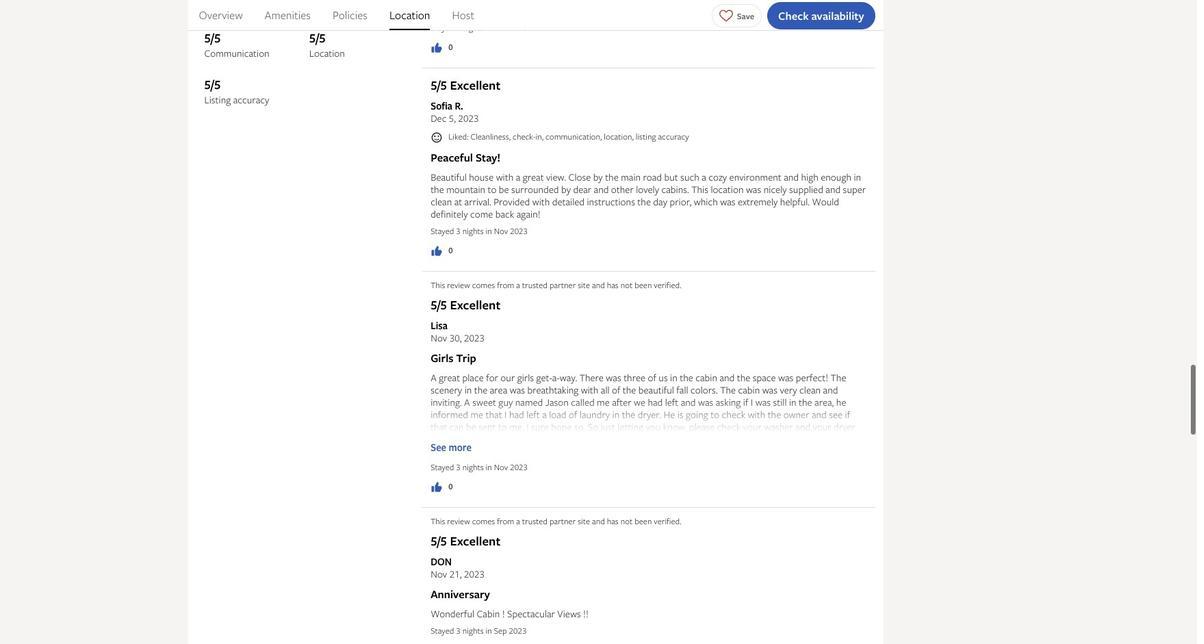 Task type: describe. For each thing, give the bounding box(es) containing it.
room
[[831, 445, 853, 458]]

i left plan
[[601, 470, 604, 483]]

trusted for anniversary
[[522, 516, 548, 527]]

2 vertical spatial a
[[464, 396, 470, 409]]

to left me,
[[498, 420, 507, 433]]

i left me,
[[505, 408, 507, 421]]

sure
[[531, 420, 549, 433]]

r.
[[455, 100, 463, 113]]

the left day on the right of page
[[638, 195, 651, 208]]

and inside this review comes from a trusted partner site and has not been verified. 5/5 excellent don nov 21, 2023 anniversary wonderful cabin ! spectacular views !! stayed 3 nights in sep 2023
[[592, 516, 605, 527]]

2023 down band-
[[510, 462, 528, 473]]

enough
[[821, 171, 852, 184]]

spectacular
[[507, 607, 555, 620]]

save button
[[712, 4, 762, 27]]

that down area
[[486, 408, 502, 421]]

slid
[[524, 433, 537, 446]]

of left us
[[648, 371, 657, 384]]

the left owner
[[768, 408, 781, 421]]

nov inside this review comes from a trusted partner site and has not been verified. 5/5 excellent don nov 21, 2023 anniversary wonderful cabin ! spectacular views !! stayed 3 nights in sep 2023
[[431, 568, 447, 581]]

a great place for our girls get-a-way. there was three of us in the cabin and the space was perfect! the scenery in the area was breathtaking with all of the beautiful fall colors. the cabin was very clean and inviting. a sweet guy named jason called me after we had left and was asking if i was still in the area, he informed me that i had left a load of laundry in the dryer. he is going to check with the owner and see if that can be sent to me, i sure hope so. so just letting you know, please check your washer and your dryer when you leave. also, i slid on the gravel and busted my knee, and was upset with myself that i did not to think to pack any band-aids or first aid items. i did find a first aid kit on the top shelf in the laundry room and was able to have everything in it that i needed so that helped me out a lot.  i would highly recommend this cabin for a small group of people and i plan to be back again.
[[431, 371, 858, 483]]

day
[[653, 195, 668, 208]]

2 horizontal spatial me
[[696, 457, 709, 470]]

0 horizontal spatial did
[[621, 445, 634, 458]]

would
[[755, 457, 780, 470]]

1 0 button from the top
[[431, 41, 453, 54]]

3 for excellent
[[456, 225, 461, 237]]

has for girls trip
[[607, 279, 619, 291]]

mountain
[[447, 183, 486, 196]]

was left very in the right of the page
[[763, 383, 778, 396]]

views
[[558, 607, 581, 620]]

he
[[664, 408, 675, 421]]

in right able
[[486, 462, 492, 473]]

in down come
[[486, 225, 492, 237]]

the left dryer.
[[622, 408, 636, 421]]

was left asking
[[698, 396, 714, 409]]

see
[[431, 441, 446, 454]]

2 first from the left
[[661, 445, 677, 458]]

with left detailed
[[533, 195, 550, 208]]

wonderful
[[431, 607, 475, 620]]

three
[[624, 371, 646, 384]]

lot.
[[735, 457, 748, 470]]

partner for anniversary
[[550, 516, 576, 527]]

policies link
[[333, 0, 368, 30]]

liked: cleanliness, check-in, communication, location, listing accuracy
[[449, 131, 689, 143]]

on.
[[509, 4, 522, 17]]

0 button for 5/5
[[431, 244, 453, 257]]

in inside this review comes from a trusted partner site and has not been verified. 5/5 excellent don nov 21, 2023 anniversary wonderful cabin ! spectacular views !! stayed 3 nights in sep 2023
[[486, 625, 492, 637]]

5/5 for communication
[[204, 30, 221, 47]]

2 horizontal spatial for
[[607, 4, 619, 17]]

in up 5/5 location
[[337, 0, 345, 13]]

1 horizontal spatial cabin
[[696, 371, 718, 384]]

called
[[571, 396, 595, 409]]

to right able
[[485, 457, 494, 470]]

was left three
[[606, 371, 622, 384]]

was right area
[[510, 383, 525, 396]]

to right "going"
[[711, 408, 720, 421]]

check
[[779, 8, 809, 23]]

1 vertical spatial location
[[309, 47, 345, 60]]

was right which
[[720, 195, 736, 208]]

not inside a great place for our girls get-a-way. there was three of us in the cabin and the space was perfect! the scenery in the area was breathtaking with all of the beautiful fall colors. the cabin was very clean and inviting. a sweet guy named jason called me after we had left and was asking if i was still in the area, he informed me that i had left a load of laundry in the dryer. he is going to check with the owner and see if that can be sent to me, i sure hope so. so just letting you know, please check your washer and your dryer when you leave. also, i slid on the gravel and busted my knee, and was upset with myself that i did not to think to pack any band-aids or first aid items. i did find a first aid kit on the top shelf in the laundry room and was able to have everything in it that i needed so that helped me out a lot.  i would highly recommend this cabin for a small group of people and i plan to be back again.
[[828, 433, 842, 446]]

or
[[546, 445, 555, 458]]

stayed for medium icon at the left
[[431, 225, 454, 237]]

the left at
[[431, 183, 444, 196]]

the left area
[[474, 383, 488, 396]]

i right asking
[[751, 396, 753, 409]]

everything
[[517, 457, 560, 470]]

going
[[686, 408, 709, 421]]

clean for stay!
[[431, 195, 452, 208]]

was left nicely
[[746, 183, 762, 196]]

area
[[490, 383, 508, 396]]

i down owner
[[808, 433, 810, 446]]

accuracy inside 5/5 listing accuracy
[[233, 93, 269, 106]]

to left pack
[[453, 445, 462, 458]]

a-
[[552, 371, 560, 384]]

1 your from the left
[[743, 420, 762, 433]]

1 horizontal spatial if
[[845, 408, 851, 421]]

beautiful
[[431, 171, 467, 184]]

0 horizontal spatial on
[[540, 433, 550, 446]]

very
[[780, 383, 797, 396]]

nights for 0 button corresponding to this
[[463, 462, 484, 473]]

cleanliness,
[[471, 131, 511, 143]]

beautiful
[[639, 383, 674, 396]]

super
[[843, 183, 866, 196]]

5/5 communication
[[204, 30, 270, 60]]

the left space
[[737, 371, 751, 384]]

1 horizontal spatial me
[[597, 396, 610, 409]]

medium image
[[431, 245, 443, 257]]

when
[[431, 433, 453, 446]]

clean for great
[[800, 383, 821, 396]]

has for anniversary
[[607, 516, 619, 527]]

please
[[689, 420, 715, 433]]

1 horizontal spatial left
[[665, 396, 679, 409]]

load
[[549, 408, 567, 421]]

0 vertical spatial laundry
[[580, 408, 610, 421]]

girls trip
[[431, 351, 476, 366]]

in right still
[[789, 396, 797, 409]]

that left can
[[431, 420, 447, 433]]

overview link
[[199, 0, 243, 30]]

a inside this review comes from a trusted partner site and has not been verified. 5/5 excellent lisa nov 30, 2023
[[516, 279, 520, 291]]

see more
[[431, 441, 472, 454]]

2 horizontal spatial cabin
[[738, 383, 760, 396]]

with right upset
[[741, 433, 758, 446]]

kit
[[694, 445, 704, 458]]

with left still
[[748, 408, 766, 421]]

2023 right "21,"
[[464, 568, 485, 581]]

this
[[431, 470, 445, 483]]

the right us
[[680, 371, 693, 384]]

was right space
[[779, 371, 794, 384]]

this inside peaceful stay! beautiful house with a great view. close by the main road but such a cozy environment and high enough in the mountain to be surrounded by dear and other lovely cabins. this location was nicely supplied and super clean at arrival. provided with detailed instructions the day prior, which was extremely helpful. would definitely come back again!
[[692, 183, 709, 196]]

the left area,
[[799, 396, 813, 409]]

the right the all
[[623, 383, 636, 396]]

2023 down on.
[[510, 22, 528, 34]]

5/5 for location
[[309, 30, 326, 47]]

with right house
[[496, 171, 514, 184]]

to up recommend
[[844, 433, 853, 446]]

nights for third 0 button from the bottom
[[463, 22, 484, 34]]

2 aid from the left
[[679, 445, 691, 458]]

leave.
[[472, 433, 495, 446]]

0 horizontal spatial had
[[509, 408, 524, 421]]

!!
[[583, 607, 589, 620]]

helped
[[667, 457, 694, 470]]

5/5 inside this review comes from a trusted partner site and has not been verified. 5/5 excellent don nov 21, 2023 anniversary wonderful cabin ! spectacular views !! stayed 3 nights in sep 2023
[[431, 533, 447, 550]]

1 horizontal spatial on
[[706, 445, 717, 458]]

he
[[837, 396, 847, 409]]

wonderful
[[532, 4, 574, 17]]

of right the all
[[612, 383, 621, 396]]

more
[[449, 441, 472, 454]]

in right us
[[670, 371, 678, 384]]

this for anniversary
[[431, 516, 445, 527]]

medium image for stayed 3 nights in nov 2023
[[431, 481, 443, 494]]

retreat
[[576, 4, 604, 17]]

5 out of 5 element for 5/5 communication
[[204, 30, 309, 47]]

it
[[572, 457, 578, 470]]

in left sweet
[[465, 383, 472, 396]]

close
[[569, 171, 591, 184]]

location,
[[604, 131, 634, 143]]

5/5 excellent sofia r. dec 5, 2023
[[431, 77, 501, 125]]

instructions
[[587, 195, 635, 208]]

the left top
[[719, 445, 732, 458]]

2 vertical spatial be
[[637, 470, 647, 483]]

peaceful
[[431, 150, 473, 165]]

i left the slid
[[519, 433, 521, 446]]

0 horizontal spatial cabin
[[448, 470, 470, 483]]

knee,
[[657, 433, 678, 446]]

of right group
[[543, 470, 552, 483]]

communication,
[[546, 131, 602, 143]]

get-
[[536, 371, 552, 384]]

check down asking
[[717, 420, 741, 433]]

would
[[812, 195, 840, 208]]

0 for excellent
[[449, 244, 453, 256]]

have
[[496, 457, 515, 470]]

main
[[621, 171, 641, 184]]

of right load
[[569, 408, 578, 421]]

jason
[[546, 396, 569, 409]]

21,
[[450, 568, 462, 581]]

with left the all
[[581, 383, 599, 396]]

our inside a great place for our girls get-a-way. there was three of us in the cabin and the space was perfect! the scenery in the area was breathtaking with all of the beautiful fall colors. the cabin was very clean and inviting. a sweet guy named jason called me after we had left and was asking if i was still in the area, he informed me that i had left a load of laundry in the dryer. he is going to check with the owner and see if that can be sent to me, i sure hope so. so just letting you know, please check your washer and your dryer when you leave. also, i slid on the gravel and busted my knee, and was upset with myself that i did not to think to pack any band-aids or first aid items. i did find a first aid kit on the top shelf in the laundry room and was able to have everything in it that i needed so that helped me out a lot.  i would highly recommend this cabin for a small group of people and i plan to be back again.
[[501, 371, 515, 384]]

fall
[[677, 383, 689, 396]]

surrounded
[[511, 183, 559, 196]]

area,
[[815, 396, 834, 409]]

stayed for medium image for stayed 3 nights in nov 2023
[[431, 462, 454, 473]]

we
[[634, 396, 646, 409]]

i right lot.
[[750, 457, 752, 470]]

know,
[[663, 420, 687, 433]]

this for girls trip
[[431, 279, 445, 291]]

save
[[737, 10, 755, 22]]

check-
[[513, 131, 536, 143]]

comes for girls trip
[[472, 279, 495, 291]]

that right 'so'
[[648, 457, 664, 470]]

was left upset
[[698, 433, 713, 446]]

any
[[486, 445, 500, 458]]

0 horizontal spatial by
[[561, 183, 571, 196]]

2023 right sep
[[509, 625, 527, 637]]

to right plan
[[626, 470, 634, 483]]

see more button
[[431, 441, 867, 454]]

availability
[[812, 8, 864, 23]]

1 horizontal spatial by
[[593, 171, 603, 184]]

from for girls trip
[[497, 279, 514, 291]]

1 horizontal spatial had
[[648, 396, 663, 409]]

0 horizontal spatial for
[[472, 470, 484, 483]]

0 horizontal spatial left
[[527, 408, 540, 421]]

verified. for anniversary
[[654, 516, 682, 527]]

listing
[[204, 93, 231, 106]]

such
[[681, 171, 700, 184]]

after
[[612, 396, 632, 409]]

check-
[[309, 0, 337, 13]]

2
[[456, 22, 461, 34]]



Task type: vqa. For each thing, say whether or not it's contained in the screenshot.
the middle Be
yes



Task type: locate. For each thing, give the bounding box(es) containing it.
5 out of 5 element down policies
[[309, 30, 414, 47]]

1 vertical spatial comes
[[472, 516, 495, 527]]

i
[[751, 396, 753, 409], [505, 408, 507, 421], [527, 420, 529, 433], [519, 433, 521, 446], [808, 433, 810, 446], [616, 445, 619, 458], [599, 457, 601, 470], [750, 457, 752, 470], [601, 470, 604, 483]]

2 been from the top
[[635, 516, 652, 527]]

named
[[515, 396, 543, 409]]

your up shelf
[[743, 420, 762, 433]]

1 vertical spatial accuracy
[[658, 131, 689, 143]]

nov left "21,"
[[431, 568, 447, 581]]

been inside this review comes from a trusted partner site and has not been verified. 5/5 excellent don nov 21, 2023 anniversary wonderful cabin ! spectacular views !! stayed 3 nights in sep 2023
[[635, 516, 652, 527]]

arrival.
[[465, 195, 492, 208]]

1 vertical spatial partner
[[550, 516, 576, 527]]

0 horizontal spatial the
[[720, 383, 736, 396]]

cozy
[[709, 171, 727, 184]]

nov for stayed 2 nights in nov 2023 medium image
[[494, 22, 508, 34]]

been for girls trip
[[635, 279, 652, 291]]

0 vertical spatial be
[[499, 183, 509, 196]]

1 medium image from the top
[[431, 42, 443, 54]]

if right see
[[845, 408, 851, 421]]

from inside this review comes from a trusted partner site and has not been verified. 5/5 excellent lisa nov 30, 2023
[[497, 279, 514, 291]]

1 horizontal spatial first
[[661, 445, 677, 458]]

small inside a great place for our girls get-a-way. there was three of us in the cabin and the space was perfect! the scenery in the area was breathtaking with all of the beautiful fall colors. the cabin was very clean and inviting. a sweet guy named jason called me after we had left and was asking if i was still in the area, he informed me that i had left a load of laundry in the dryer. he is going to check with the owner and see if that can be sent to me, i sure hope so. so just letting you know, please check your washer and your dryer when you leave. also, i slid on the gravel and busted my knee, and was upset with myself that i did not to think to pack any band-aids or first aid items. i did find a first aid kit on the top shelf in the laundry room and was able to have everything in it that i needed so that helped me out a lot.  i would highly recommend this cabin for a small group of people and i plan to be back again.
[[493, 470, 514, 483]]

1 comes from the top
[[472, 279, 495, 291]]

stayed inside this review comes from a trusted partner site and has not been verified. 5/5 excellent don nov 21, 2023 anniversary wonderful cabin ! spectacular views !! stayed 3 nights in sep 2023
[[431, 625, 454, 637]]

excellent for anniversary
[[450, 533, 501, 550]]

5/5
[[204, 30, 221, 47], [309, 30, 326, 47], [204, 76, 221, 93], [431, 77, 447, 94], [431, 297, 447, 314], [431, 533, 447, 550]]

washer
[[764, 420, 793, 433]]

partner for girls trip
[[550, 279, 576, 291]]

2 trusted from the top
[[522, 516, 548, 527]]

2 0 from the top
[[449, 244, 453, 256]]

2 from from the top
[[497, 516, 514, 527]]

clean left at
[[431, 195, 452, 208]]

excellent inside this review comes from a trusted partner site and has not been verified. 5/5 excellent lisa nov 30, 2023
[[450, 297, 501, 314]]

cabin right this
[[448, 470, 470, 483]]

1 aid from the left
[[576, 445, 587, 458]]

stayed 3 nights in nov 2023 for excellent
[[431, 225, 528, 237]]

partner inside this review comes from a trusted partner site and has not been verified. 5/5 excellent lisa nov 30, 2023
[[550, 279, 576, 291]]

0 vertical spatial small
[[638, 4, 659, 17]]

nov inside this review comes from a trusted partner site and has not been verified. 5/5 excellent lisa nov 30, 2023
[[431, 331, 447, 344]]

0 horizontal spatial me
[[471, 408, 484, 421]]

clean right very in the right of the page
[[800, 383, 821, 396]]

0 vertical spatial a
[[524, 4, 530, 17]]

2 stayed 3 nights in nov 2023 from the top
[[431, 462, 528, 473]]

1 vertical spatial site
[[578, 516, 590, 527]]

1 vertical spatial be
[[466, 420, 476, 433]]

stayed 3 nights in nov 2023 down pack
[[431, 462, 528, 473]]

0 vertical spatial for
[[607, 4, 619, 17]]

site for girls trip
[[578, 279, 590, 291]]

0 vertical spatial accuracy
[[233, 93, 269, 106]]

2023 inside this review comes from a trusted partner site and has not been verified. 5/5 excellent lisa nov 30, 2023
[[464, 331, 485, 344]]

2 excellent from the top
[[450, 297, 501, 314]]

2 vertical spatial 3
[[456, 625, 461, 637]]

review up lisa at the left
[[447, 279, 470, 291]]

pack
[[465, 445, 484, 458]]

great left view.
[[523, 171, 544, 184]]

back right 'so'
[[649, 470, 668, 483]]

1 from from the top
[[497, 279, 514, 291]]

1 horizontal spatial back
[[649, 470, 668, 483]]

accuracy
[[233, 93, 269, 106], [658, 131, 689, 143]]

0 horizontal spatial a
[[431, 371, 437, 384]]

0 vertical spatial review
[[447, 279, 470, 291]]

comes for anniversary
[[472, 516, 495, 527]]

review inside this review comes from a trusted partner site and has not been verified. 5/5 excellent lisa nov 30, 2023
[[447, 279, 470, 291]]

5/5 inside 5/5 location
[[309, 30, 326, 47]]

for down pack
[[472, 470, 484, 483]]

0 horizontal spatial if
[[743, 396, 749, 409]]

5 out of 5 element for 5/5 location
[[309, 30, 414, 47]]

1 partner from the top
[[550, 279, 576, 291]]

2023 down the again!
[[510, 225, 528, 237]]

nights for 5/5 0 button
[[463, 225, 484, 237]]

comes inside this review comes from a trusted partner site and has not been verified. 5/5 excellent lisa nov 30, 2023
[[472, 279, 495, 291]]

supplied
[[790, 183, 824, 196]]

partner inside this review comes from a trusted partner site and has not been verified. 5/5 excellent don nov 21, 2023 anniversary wonderful cabin ! spectacular views !! stayed 3 nights in sep 2023
[[550, 516, 576, 527]]

0 vertical spatial comes
[[472, 279, 495, 291]]

for right retreat
[[607, 4, 619, 17]]

the left gravel
[[553, 433, 566, 446]]

1 vertical spatial our
[[501, 371, 515, 384]]

been inside this review comes from a trusted partner site and has not been verified. 5/5 excellent lisa nov 30, 2023
[[635, 279, 652, 291]]

2 vertical spatial excellent
[[450, 533, 501, 550]]

2 vertical spatial 0 button
[[431, 481, 453, 494]]

small image
[[431, 131, 443, 144]]

verified. inside this review comes from a trusted partner site and has not been verified. 5/5 excellent don nov 21, 2023 anniversary wonderful cabin ! spectacular views !! stayed 3 nights in sep 2023
[[654, 516, 682, 527]]

2 stayed from the top
[[431, 225, 454, 237]]

site inside this review comes from a trusted partner site and has not been verified. 5/5 excellent lisa nov 30, 2023
[[578, 279, 590, 291]]

0 vertical spatial 3
[[456, 225, 461, 237]]

not inside this review comes from a trusted partner site and has not been verified. 5/5 excellent lisa nov 30, 2023
[[621, 279, 633, 291]]

dear
[[573, 183, 592, 196]]

0 vertical spatial excellent
[[450, 77, 501, 94]]

1 nights from the top
[[463, 22, 484, 34]]

2 comes from the top
[[472, 516, 495, 527]]

nov for medium image for stayed 3 nights in nov 2023
[[494, 462, 508, 473]]

definitely
[[431, 207, 468, 221]]

a right on.
[[524, 4, 530, 17]]

0 button for this
[[431, 481, 453, 494]]

1 stayed 3 nights in nov 2023 from the top
[[431, 225, 528, 237]]

3 3 from the top
[[456, 625, 461, 637]]

and
[[784, 171, 799, 184], [594, 183, 609, 196], [826, 183, 841, 196], [592, 279, 605, 291], [720, 371, 735, 384], [823, 383, 838, 396], [681, 396, 696, 409], [812, 408, 827, 421], [796, 420, 811, 433], [595, 433, 610, 446], [681, 433, 696, 446], [431, 457, 446, 470], [584, 470, 599, 483], [592, 516, 605, 527]]

again.
[[670, 470, 693, 483]]

a down girls
[[431, 371, 437, 384]]

1 has from the top
[[607, 279, 619, 291]]

your left dryer
[[813, 420, 832, 433]]

back right come
[[496, 207, 514, 221]]

laundry
[[580, 408, 610, 421], [798, 445, 828, 458]]

1 horizontal spatial your
[[813, 420, 832, 433]]

trusted
[[522, 279, 548, 291], [522, 516, 548, 527]]

5 out of 5 element
[[204, 30, 309, 47], [309, 30, 414, 47], [204, 76, 309, 94]]

our left girls
[[501, 371, 515, 384]]

1 vertical spatial verified.
[[654, 516, 682, 527]]

girls
[[431, 351, 454, 366]]

5/5 inside '5/5 communication'
[[204, 30, 221, 47]]

2023 inside 5/5 excellent sofia r. dec 5, 2023
[[458, 112, 479, 125]]

that
[[486, 408, 502, 421], [431, 420, 447, 433], [789, 433, 806, 446], [580, 457, 596, 470], [648, 457, 664, 470]]

to inside peaceful stay! beautiful house with a great view. close by the main road but such a cozy environment and high enough in the mountain to be surrounded by dear and other lovely cabins. this location was nicely supplied and super clean at arrival. provided with detailed instructions the day prior, which was extremely helpful. would definitely come back again!
[[488, 183, 497, 196]]

list
[[188, 0, 884, 30]]

1 vertical spatial 3
[[456, 462, 461, 473]]

0 vertical spatial clean
[[431, 195, 452, 208]]

5/5 inside 5/5 excellent sofia r. dec 5, 2023
[[431, 77, 447, 94]]

has inside this review comes from a trusted partner site and has not been verified. 5/5 excellent lisa nov 30, 2023
[[607, 279, 619, 291]]

nov for medium icon at the left
[[494, 225, 508, 237]]

in down spot
[[486, 22, 492, 34]]

1 vertical spatial excellent
[[450, 297, 501, 314]]

1 horizontal spatial location
[[390, 8, 430, 23]]

excellent up the r.
[[450, 77, 501, 94]]

0 vertical spatial been
[[635, 279, 652, 291]]

1 vertical spatial a
[[431, 371, 437, 384]]

a left sweet
[[464, 396, 470, 409]]

0 vertical spatial great
[[523, 171, 544, 184]]

3 0 button from the top
[[431, 481, 453, 494]]

0 button down think
[[431, 481, 453, 494]]

did left room on the bottom right of the page
[[813, 433, 825, 446]]

has
[[607, 279, 619, 291], [607, 516, 619, 527]]

0 horizontal spatial laundry
[[580, 408, 610, 421]]

space
[[753, 371, 776, 384]]

0 right this
[[449, 481, 453, 492]]

back inside peaceful stay! beautiful house with a great view. close by the main road but such a cozy environment and high enough in the mountain to be surrounded by dear and other lovely cabins. this location was nicely supplied and super clean at arrival. provided with detailed instructions the day prior, which was extremely helpful. would definitely come back again!
[[496, 207, 514, 221]]

has inside this review comes from a trusted partner site and has not been verified. 5/5 excellent don nov 21, 2023 anniversary wonderful cabin ! spectacular views !! stayed 3 nights in sep 2023
[[607, 516, 619, 527]]

if right asking
[[743, 396, 749, 409]]

0 vertical spatial stayed 3 nights in nov 2023
[[431, 225, 528, 237]]

nov down any
[[494, 462, 508, 473]]

1 been from the top
[[635, 279, 652, 291]]

aids
[[526, 445, 543, 458]]

spot
[[489, 4, 507, 17]]

small left family.
[[638, 4, 659, 17]]

in left it
[[562, 457, 570, 470]]

of
[[648, 371, 657, 384], [612, 383, 621, 396], [569, 408, 578, 421], [543, 470, 552, 483]]

2 3 from the top
[[456, 462, 461, 473]]

on right kit
[[706, 445, 717, 458]]

trusted inside this review comes from a trusted partner site and has not been verified. 5/5 excellent lisa nov 30, 2023
[[522, 279, 548, 291]]

this inside this review comes from a trusted partner site and has not been verified. 5/5 excellent don nov 21, 2023 anniversary wonderful cabin ! spectacular views !! stayed 3 nights in sep 2023
[[431, 516, 445, 527]]

location left "description"
[[390, 8, 430, 23]]

out
[[712, 457, 726, 470]]

1 3 from the top
[[456, 225, 461, 237]]

2 review from the top
[[447, 516, 470, 527]]

0 horizontal spatial our
[[501, 371, 515, 384]]

asking
[[716, 396, 741, 409]]

location
[[711, 183, 744, 196]]

sep
[[494, 625, 507, 637]]

1 horizontal spatial you
[[646, 420, 661, 433]]

1 trusted from the top
[[522, 279, 548, 291]]

was down more
[[448, 457, 463, 470]]

site inside this review comes from a trusted partner site and has not been verified. 5/5 excellent don nov 21, 2023 anniversary wonderful cabin ! spectacular views !! stayed 3 nights in sep 2023
[[578, 516, 590, 527]]

aid left kit
[[679, 445, 691, 458]]

first
[[557, 445, 573, 458], [661, 445, 677, 458]]

find
[[636, 445, 652, 458]]

0 horizontal spatial accuracy
[[233, 93, 269, 106]]

had
[[648, 396, 663, 409], [509, 408, 524, 421]]

view.
[[546, 171, 566, 184]]

0 horizontal spatial clean
[[431, 195, 452, 208]]

to right mountain
[[488, 183, 497, 196]]

review for anniversary
[[447, 516, 470, 527]]

5/5 for listing
[[204, 76, 221, 93]]

0 vertical spatial location
[[390, 8, 430, 23]]

0 for review
[[449, 481, 453, 492]]

provided
[[494, 195, 530, 208]]

is inside a great place for our girls get-a-way. there was three of us in the cabin and the space was perfect! the scenery in the area was breathtaking with all of the beautiful fall colors. the cabin was very clean and inviting. a sweet guy named jason called me after we had left and was asking if i was still in the area, he informed me that i had left a load of laundry in the dryer. he is going to check with the owner and see if that can be sent to me, i sure hope so. so just letting you know, please check your washer and your dryer when you leave. also, i slid on the gravel and busted my knee, and was upset with myself that i did not to think to pack any band-aids or first aid items. i did find a first aid kit on the top shelf in the laundry room and was able to have everything in it that i needed so that helped me out a lot.  i would highly recommend this cabin for a small group of people and i plan to be back again.
[[678, 408, 684, 421]]

cabin left still
[[738, 383, 760, 396]]

0 horizontal spatial you
[[455, 433, 470, 446]]

3 down wonderful
[[456, 625, 461, 637]]

informed
[[431, 408, 468, 421]]

trip
[[456, 351, 476, 366]]

laundry left room on the bottom right of the page
[[798, 445, 828, 458]]

extremely
[[738, 195, 778, 208]]

the left main
[[605, 171, 619, 184]]

1 vertical spatial is
[[678, 408, 684, 421]]

1 horizontal spatial great
[[523, 171, 544, 184]]

a
[[524, 4, 530, 17], [431, 371, 437, 384], [464, 396, 470, 409]]

that right it
[[580, 457, 596, 470]]

2 0 button from the top
[[431, 244, 453, 257]]

review inside this review comes from a trusted partner site and has not been verified. 5/5 excellent don nov 21, 2023 anniversary wonderful cabin ! spectacular views !! stayed 3 nights in sep 2023
[[447, 516, 470, 527]]

0 vertical spatial has
[[607, 279, 619, 291]]

1 excellent from the top
[[450, 77, 501, 94]]

stayed left 2
[[431, 22, 454, 34]]

list containing overview
[[188, 0, 884, 30]]

host
[[452, 8, 475, 23]]

great inside peaceful stay! beautiful house with a great view. close by the main road but such a cozy environment and high enough in the mountain to be surrounded by dear and other lovely cabins. this location was nicely supplied and super clean at arrival. provided with detailed instructions the day prior, which was extremely helpful. would definitely come back again!
[[523, 171, 544, 184]]

1 vertical spatial laundry
[[798, 445, 828, 458]]

been for anniversary
[[635, 516, 652, 527]]

sweet
[[473, 396, 496, 409]]

3 inside this review comes from a trusted partner site and has not been verified. 5/5 excellent don nov 21, 2023 anniversary wonderful cabin ! spectacular views !! stayed 3 nights in sep 2023
[[456, 625, 461, 637]]

0 horizontal spatial first
[[557, 445, 573, 458]]

items.
[[590, 445, 614, 458]]

stayed 3 nights in nov 2023 down come
[[431, 225, 528, 237]]

review up don
[[447, 516, 470, 527]]

that right 'myself'
[[789, 433, 806, 446]]

left up "know,"
[[665, 396, 679, 409]]

1 horizontal spatial for
[[486, 371, 498, 384]]

not for anniversary
[[621, 516, 633, 527]]

1 horizontal spatial did
[[813, 433, 825, 446]]

1 vertical spatial stayed 3 nights in nov 2023
[[431, 462, 528, 473]]

0 vertical spatial from
[[497, 279, 514, 291]]

back
[[496, 207, 514, 221], [649, 470, 668, 483]]

2 medium image from the top
[[431, 481, 443, 494]]

this review comes from a trusted partner site and has not been verified. 5/5 excellent don nov 21, 2023 anniversary wonderful cabin ! spectacular views !! stayed 3 nights in sep 2023
[[431, 516, 682, 637]]

location link
[[390, 0, 430, 30]]

1 first from the left
[[557, 445, 573, 458]]

for right place
[[486, 371, 498, 384]]

2 site from the top
[[578, 516, 590, 527]]

location inside list
[[390, 8, 430, 23]]

1 stayed from the top
[[431, 22, 454, 34]]

girls
[[517, 371, 534, 384]]

great down girls trip at the left bottom of page
[[439, 371, 460, 384]]

1 vertical spatial for
[[486, 371, 498, 384]]

stayed down think
[[431, 462, 454, 473]]

5 out of 5 element down the communication
[[204, 76, 309, 94]]

0 button
[[431, 41, 453, 54], [431, 244, 453, 257], [431, 481, 453, 494]]

this up don
[[431, 516, 445, 527]]

0 vertical spatial our
[[621, 4, 636, 17]]

0 right medium icon at the left
[[449, 244, 453, 256]]

can
[[450, 420, 464, 433]]

1 horizontal spatial our
[[621, 4, 636, 17]]

colors.
[[691, 383, 718, 396]]

the up he
[[831, 371, 847, 384]]

in right so
[[613, 408, 620, 421]]

nights down cabin
[[463, 625, 484, 637]]

is left spot
[[480, 4, 486, 17]]

check
[[722, 408, 746, 421], [717, 420, 741, 433]]

2 has from the top
[[607, 516, 619, 527]]

0 horizontal spatial your
[[743, 420, 762, 433]]

your
[[743, 420, 762, 433], [813, 420, 832, 433]]

1 horizontal spatial a
[[464, 396, 470, 409]]

and inside this review comes from a trusted partner site and has not been verified. 5/5 excellent lisa nov 30, 2023
[[592, 279, 605, 291]]

1 vertical spatial been
[[635, 516, 652, 527]]

there
[[580, 371, 604, 384]]

aid
[[576, 445, 587, 458], [679, 445, 691, 458]]

me,
[[510, 420, 524, 433]]

0 vertical spatial back
[[496, 207, 514, 221]]

0
[[449, 41, 453, 53], [449, 244, 453, 256], [449, 481, 453, 492]]

1 horizontal spatial be
[[499, 183, 509, 196]]

2 vertical spatial for
[[472, 470, 484, 483]]

check up upset
[[722, 408, 746, 421]]

1 horizontal spatial accuracy
[[658, 131, 689, 143]]

1 vertical spatial back
[[649, 470, 668, 483]]

by right close
[[593, 171, 603, 184]]

don
[[431, 555, 452, 568]]

trusted for girls trip
[[522, 279, 548, 291]]

0 vertical spatial 0
[[449, 41, 453, 53]]

environment
[[730, 171, 782, 184]]

3 left able
[[456, 462, 461, 473]]

on right the slid
[[540, 433, 550, 446]]

2 vertical spatial 0
[[449, 481, 453, 492]]

5/5 listing accuracy
[[204, 76, 269, 106]]

2 your from the left
[[813, 420, 832, 433]]

from for anniversary
[[497, 516, 514, 527]]

excellent inside 5/5 excellent sofia r. dec 5, 2023
[[450, 77, 501, 94]]

in inside peaceful stay! beautiful house with a great view. close by the main road but such a cozy environment and high enough in the mountain to be surrounded by dear and other lovely cabins. this location was nicely supplied and super clean at arrival. provided with detailed instructions the day prior, which was extremely helpful. would definitely come back again!
[[854, 171, 861, 184]]

3 down definitely
[[456, 225, 461, 237]]

my
[[642, 433, 655, 446]]

group
[[516, 470, 541, 483]]

aid left items. at bottom
[[576, 445, 587, 458]]

30,
[[450, 331, 462, 344]]

stayed 3 nights in nov 2023 for review
[[431, 462, 528, 473]]

still
[[773, 396, 787, 409]]

0 horizontal spatial is
[[480, 4, 486, 17]]

verified.
[[654, 279, 682, 291], [654, 516, 682, 527]]

1 vertical spatial great
[[439, 371, 460, 384]]

0 horizontal spatial aid
[[576, 445, 587, 458]]

1 0 from the top
[[449, 41, 453, 53]]

medium image down think
[[431, 481, 443, 494]]

by
[[593, 171, 603, 184], [561, 183, 571, 196]]

stayed for stayed 2 nights in nov 2023 medium image
[[431, 22, 454, 34]]

3 stayed from the top
[[431, 462, 454, 473]]

5/5 inside 5/5 listing accuracy
[[204, 76, 221, 93]]

2 vertical spatial this
[[431, 516, 445, 527]]

stayed 2 nights in nov 2023
[[431, 22, 528, 34]]

from inside this review comes from a trusted partner site and has not been verified. 5/5 excellent don nov 21, 2023 anniversary wonderful cabin ! spectacular views !! stayed 3 nights in sep 2023
[[497, 516, 514, 527]]

small left group
[[493, 470, 514, 483]]

2 horizontal spatial a
[[524, 4, 530, 17]]

1 horizontal spatial aid
[[679, 445, 691, 458]]

2 partner from the top
[[550, 516, 576, 527]]

5/5 for excellent
[[431, 77, 447, 94]]

1 review from the top
[[447, 279, 470, 291]]

0 vertical spatial verified.
[[654, 279, 682, 291]]

1 horizontal spatial the
[[831, 371, 847, 384]]

1 vertical spatial clean
[[800, 383, 821, 396]]

4 stayed from the top
[[431, 625, 454, 637]]

0 vertical spatial is
[[480, 4, 486, 17]]

0 horizontal spatial small
[[493, 470, 514, 483]]

clean inside peaceful stay! beautiful house with a great view. close by the main road but such a cozy environment and high enough in the mountain to be surrounded by dear and other lovely cabins. this location was nicely supplied and super clean at arrival. provided with detailed instructions the day prior, which was extremely helpful. would definitely come back again!
[[431, 195, 452, 208]]

place
[[463, 371, 484, 384]]

nights inside this review comes from a trusted partner site and has not been verified. 5/5 excellent don nov 21, 2023 anniversary wonderful cabin ! spectacular views !! stayed 3 nights in sep 2023
[[463, 625, 484, 637]]

cleanliness
[[204, 0, 249, 13]]

5 out of 5 element for 5/5 listing accuracy
[[204, 76, 309, 94]]

excellent up "21,"
[[450, 533, 501, 550]]

1 site from the top
[[578, 279, 590, 291]]

1 horizontal spatial laundry
[[798, 445, 828, 458]]

1 horizontal spatial is
[[678, 408, 684, 421]]

was left still
[[756, 396, 771, 409]]

1 vertical spatial medium image
[[431, 481, 443, 494]]

stayed down definitely
[[431, 225, 454, 237]]

i right me,
[[527, 420, 529, 433]]

2023 right 5,
[[458, 112, 479, 125]]

not for girls trip
[[621, 279, 633, 291]]

not inside this review comes from a trusted partner site and has not been verified. 5/5 excellent don nov 21, 2023 anniversary wonderful cabin ! spectacular views !! stayed 3 nights in sep 2023
[[621, 516, 633, 527]]

stayed down wonderful
[[431, 625, 454, 637]]

great inside a great place for our girls get-a-way. there was three of us in the cabin and the space was perfect! the scenery in the area was breathtaking with all of the beautiful fall colors. the cabin was very clean and inviting. a sweet guy named jason called me after we had left and was asking if i was still in the area, he informed me that i had left a load of laundry in the dryer. he is going to check with the owner and see if that can be sent to me, i sure hope so. so just letting you know, please check your washer and your dryer when you leave. also, i slid on the gravel and busted my knee, and was upset with myself that i did not to think to pack any band-aids or first aid items. i did find a first aid kit on the top shelf in the laundry room and was able to have everything in it that i needed so that helped me out a lot.  i would highly recommend this cabin for a small group of people and i plan to be back again.
[[439, 371, 460, 384]]

you right when
[[455, 433, 470, 446]]

0 vertical spatial trusted
[[522, 279, 548, 291]]

4 nights from the top
[[463, 625, 484, 637]]

back inside a great place for our girls get-a-way. there was three of us in the cabin and the space was perfect! the scenery in the area was breathtaking with all of the beautiful fall colors. the cabin was very clean and inviting. a sweet guy named jason called me after we had left and was asking if i was still in the area, he informed me that i had left a load of laundry in the dryer. he is going to check with the owner and see if that can be sent to me, i sure hope so. so just letting you know, please check your washer and your dryer when you leave. also, i slid on the gravel and busted my knee, and was upset with myself that i did not to think to pack any band-aids or first aid items. i did find a first aid kit on the top shelf in the laundry room and was able to have everything in it that i needed so that helped me out a lot.  i would highly recommend this cabin for a small group of people and i plan to be back again.
[[649, 470, 668, 483]]

3 nights from the top
[[463, 462, 484, 473]]

5/5 up don
[[431, 533, 447, 550]]

be inside peaceful stay! beautiful house with a great view. close by the main road but such a cozy environment and high enough in the mountain to be surrounded by dear and other lovely cabins. this location was nicely supplied and super clean at arrival. provided with detailed instructions the day prior, which was extremely helpful. would definitely come back again!
[[499, 183, 509, 196]]

comes inside this review comes from a trusted partner site and has not been verified. 5/5 excellent don nov 21, 2023 anniversary wonderful cabin ! spectacular views !! stayed 3 nights in sep 2023
[[472, 516, 495, 527]]

1 vertical spatial small
[[493, 470, 514, 483]]

3 for review
[[456, 462, 461, 473]]

this review comes from a trusted partner site and has not been verified. 5/5 excellent lisa nov 30, 2023
[[431, 279, 682, 344]]

i right items. at bottom
[[616, 445, 619, 458]]

i left needed
[[599, 457, 601, 470]]

the
[[605, 171, 619, 184], [431, 183, 444, 196], [638, 195, 651, 208], [680, 371, 693, 384], [737, 371, 751, 384], [474, 383, 488, 396], [623, 383, 636, 396], [799, 396, 813, 409], [622, 408, 636, 421], [768, 408, 781, 421], [553, 433, 566, 446], [719, 445, 732, 458], [782, 445, 796, 458]]

5/5 down check-
[[309, 30, 326, 47]]

2 verified. from the top
[[654, 516, 682, 527]]

excellent inside this review comes from a trusted partner site and has not been verified. 5/5 excellent don nov 21, 2023 anniversary wonderful cabin ! spectacular views !! stayed 3 nights in sep 2023
[[450, 533, 501, 550]]

0 horizontal spatial be
[[466, 420, 476, 433]]

1 verified. from the top
[[654, 279, 682, 291]]

us
[[659, 371, 668, 384]]

excellent for girls trip
[[450, 297, 501, 314]]

verified. for girls trip
[[654, 279, 682, 291]]

this inside this review comes from a trusted partner site and has not been verified. 5/5 excellent lisa nov 30, 2023
[[431, 279, 445, 291]]

at
[[454, 195, 462, 208]]

0 vertical spatial partner
[[550, 279, 576, 291]]

location down policies link
[[309, 47, 345, 60]]

5/5 down overview
[[204, 30, 221, 47]]

0 horizontal spatial back
[[496, 207, 514, 221]]

breathtaking
[[528, 383, 579, 396]]

1 horizontal spatial small
[[638, 4, 659, 17]]

in right shelf
[[773, 445, 780, 458]]

guy
[[499, 396, 513, 409]]

a inside this review comes from a trusted partner site and has not been verified. 5/5 excellent don nov 21, 2023 anniversary wonderful cabin ! spectacular views !! stayed 3 nights in sep 2023
[[516, 516, 520, 527]]

review for girls trip
[[447, 279, 470, 291]]

2 nights from the top
[[463, 225, 484, 237]]

0 vertical spatial site
[[578, 279, 590, 291]]

location
[[390, 8, 430, 23], [309, 47, 345, 60]]

the right the 'would'
[[782, 445, 796, 458]]

think
[[431, 445, 451, 458]]

sofia
[[431, 100, 453, 113]]

verified. inside this review comes from a trusted partner site and has not been verified. 5/5 excellent lisa nov 30, 2023
[[654, 279, 682, 291]]

0 down stayed 2 nights in nov 2023
[[449, 41, 453, 53]]

medium image down "description"
[[431, 42, 443, 54]]

stay!
[[476, 150, 501, 165]]

3 excellent from the top
[[450, 533, 501, 550]]

first right 'or'
[[557, 445, 573, 458]]

medium image for stayed 2 nights in nov 2023
[[431, 42, 443, 54]]

0 vertical spatial 0 button
[[431, 41, 453, 54]]

me
[[597, 396, 610, 409], [471, 408, 484, 421], [696, 457, 709, 470]]

5/5 inside this review comes from a trusted partner site and has not been verified. 5/5 excellent lisa nov 30, 2023
[[431, 297, 447, 314]]

1 vertical spatial this
[[431, 279, 445, 291]]

to
[[488, 183, 497, 196], [711, 408, 720, 421], [498, 420, 507, 433], [844, 433, 853, 446], [453, 445, 462, 458], [485, 457, 494, 470], [626, 470, 634, 483]]

3 0 from the top
[[449, 481, 453, 492]]

partner
[[550, 279, 576, 291], [550, 516, 576, 527]]

medium image
[[431, 42, 443, 54], [431, 481, 443, 494]]

clean inside a great place for our girls get-a-way. there was three of us in the cabin and the space was perfect! the scenery in the area was breathtaking with all of the beautiful fall colors. the cabin was very clean and inviting. a sweet guy named jason called me after we had left and was asking if i was still in the area, he informed me that i had left a load of laundry in the dryer. he is going to check with the owner and see if that can be sent to me, i sure hope so. so just letting you know, please check your washer and your dryer when you leave. also, i slid on the gravel and busted my knee, and was upset with myself that i did not to think to pack any band-aids or first aid items. i did find a first aid kit on the top shelf in the laundry room and was able to have everything in it that i needed so that helped me out a lot.  i would highly recommend this cabin for a small group of people and i plan to be back again.
[[800, 383, 821, 396]]

trusted inside this review comes from a trusted partner site and has not been verified. 5/5 excellent don nov 21, 2023 anniversary wonderful cabin ! spectacular views !! stayed 3 nights in sep 2023
[[522, 516, 548, 527]]

site for anniversary
[[578, 516, 590, 527]]



